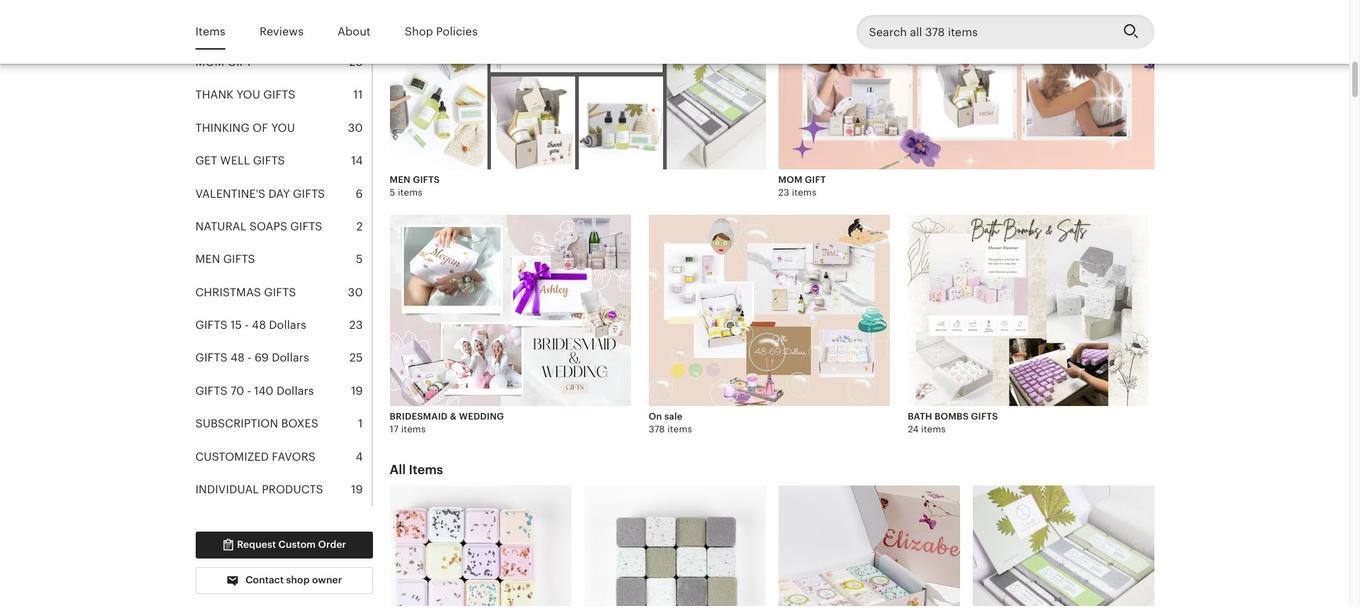 Task type: locate. For each thing, give the bounding box(es) containing it.
tab down soaps
[[195, 243, 371, 276]]

customized
[[195, 450, 269, 464]]

0 horizontal spatial men
[[195, 253, 220, 266]]

gifts inside the bath bombs gifts 24 items
[[971, 411, 998, 422]]

5
[[390, 187, 395, 198], [356, 253, 363, 266]]

shop policies link
[[405, 15, 478, 48]]

1 vertical spatial mom
[[778, 175, 803, 185]]

items inside the bath bombs gifts 24 items
[[921, 424, 946, 435]]

bridesmaid inside bridesmaid & wedding 17 items
[[390, 411, 448, 422]]

tab up the mom gift
[[195, 13, 371, 46]]

tab down thank you gifts
[[195, 112, 371, 145]]

items right all
[[409, 462, 443, 477]]

tab up 140
[[195, 342, 371, 375]]

shop
[[286, 575, 310, 586]]

11 tab from the top
[[195, 342, 371, 375]]

men gifts 5 items
[[390, 175, 440, 198]]

2
[[356, 220, 363, 233]]

0 horizontal spatial 5
[[356, 253, 363, 266]]

bridesmaid for bridesmaid & wedding
[[195, 22, 264, 36]]

tab up of
[[195, 79, 371, 112]]

1 horizontal spatial items
[[409, 462, 443, 477]]

items
[[195, 25, 225, 38], [409, 462, 443, 477]]

4 tab from the top
[[195, 112, 371, 145]]

1 vertical spatial bridesmaid
[[390, 411, 448, 422]]

14 tab from the top
[[195, 441, 371, 474]]

gifts 15 - 48 dollars
[[195, 318, 306, 332]]

9 tab from the top
[[195, 276, 371, 309]]

&
[[267, 22, 275, 36], [450, 411, 457, 422]]

1 horizontal spatial wedding
[[459, 411, 504, 422]]

gift inside tab
[[227, 55, 252, 69]]

mom inside sections tab list
[[195, 55, 224, 69]]

request
[[237, 539, 276, 551]]

0 vertical spatial 23
[[349, 55, 363, 69]]

5 inside men gifts 5 items
[[390, 187, 395, 198]]

5 down 2
[[356, 253, 363, 266]]

tab containing thank you gifts
[[195, 79, 371, 112]]

23 for mom gift
[[349, 55, 363, 69]]

1 horizontal spatial you
[[271, 121, 295, 135]]

19 down 25
[[351, 384, 363, 398]]

3 tab from the top
[[195, 79, 371, 112]]

0 vertical spatial 30
[[348, 121, 363, 135]]

tab up the products
[[195, 441, 371, 474]]

items link
[[195, 15, 225, 48]]

30 up 14 at the left of page
[[348, 121, 363, 135]]

gifts
[[263, 88, 295, 102], [253, 154, 285, 167], [413, 175, 440, 185], [293, 187, 325, 200], [290, 220, 322, 233], [223, 253, 255, 266], [264, 286, 296, 299], [195, 318, 227, 332], [195, 351, 227, 365], [195, 384, 227, 398], [971, 411, 998, 422]]

19 down 4
[[351, 483, 363, 496]]

bridesmaid inside tab
[[195, 22, 264, 36]]

about
[[338, 25, 371, 38]]

tab down day
[[195, 211, 371, 243]]

dollars for gifts 70 - 140 dollars
[[277, 384, 314, 398]]

0 vertical spatial wedding
[[278, 22, 332, 36]]

48
[[252, 318, 266, 332], [230, 351, 245, 365]]

- right 70
[[247, 384, 251, 398]]

0 vertical spatial bridesmaid
[[195, 22, 264, 36]]

mom for mom gift 23 items
[[778, 175, 803, 185]]

men shower steamer, shower favors, shower steamers, shower fizzies, shower tablets, shower melts, shower fizzy for man, for husband, father image
[[973, 486, 1154, 606]]

gifts 48 - 69 dollars
[[195, 351, 309, 365]]

1 horizontal spatial men
[[390, 175, 411, 185]]

customized favors
[[195, 450, 316, 464]]

tab up the favors
[[195, 408, 371, 441]]

2 tab from the top
[[195, 46, 371, 79]]

custom
[[278, 539, 316, 551]]

19 for individual products
[[351, 483, 363, 496]]

men inside tab
[[195, 253, 220, 266]]

1
[[358, 417, 363, 431]]

tab down the favors
[[195, 474, 371, 507]]

tab up 69
[[195, 309, 371, 342]]

1 vertical spatial you
[[271, 121, 295, 135]]

70
[[230, 384, 244, 398]]

0 vertical spatial 17
[[352, 22, 363, 36]]

items for on
[[667, 424, 692, 435]]

19
[[351, 384, 363, 398], [351, 483, 363, 496]]

mom
[[195, 55, 224, 69], [778, 175, 803, 185]]

0 horizontal spatial 17
[[352, 22, 363, 36]]

- left 69
[[248, 351, 252, 365]]

2 30 from the top
[[348, 286, 363, 299]]

0 horizontal spatial mom
[[195, 55, 224, 69]]

25
[[350, 351, 363, 365]]

contact
[[245, 575, 284, 586]]

17 inside tab
[[352, 22, 363, 36]]

17 right 1
[[390, 424, 399, 435]]

6 tab from the top
[[195, 178, 371, 211]]

0 vertical spatial you
[[237, 88, 260, 102]]

0 vertical spatial &
[[267, 22, 275, 36]]

dollars right 140
[[277, 384, 314, 398]]

reviews link
[[259, 15, 304, 48]]

0 horizontal spatial gift
[[227, 55, 252, 69]]

gift inside mom gift 23 items
[[805, 175, 826, 185]]

0 vertical spatial gift
[[227, 55, 252, 69]]

1 vertical spatial 23
[[778, 187, 789, 198]]

you up thinking of you on the left
[[237, 88, 260, 102]]

thinking
[[195, 121, 250, 135]]

men for men gifts 5 items
[[390, 175, 411, 185]]

tab up day
[[195, 145, 371, 178]]

1 horizontal spatial bridesmaid
[[390, 411, 448, 422]]

0 vertical spatial 48
[[252, 318, 266, 332]]

10 tab from the top
[[195, 309, 371, 342]]

request custom order link
[[195, 532, 373, 559]]

items inside on sale 378 items
[[667, 424, 692, 435]]

tab containing customized favors
[[195, 441, 371, 474]]

men inside men gifts 5 items
[[390, 175, 411, 185]]

13 tab from the top
[[195, 408, 371, 441]]

tab containing thinking of you
[[195, 112, 371, 145]]

15 tab from the top
[[195, 474, 371, 507]]

1 horizontal spatial mom
[[778, 175, 803, 185]]

1 30 from the top
[[348, 121, 363, 135]]

shower steamer - shower favors - shower steamers, shower fizzies, shower tablets, shower melts, shower fizzy image
[[390, 486, 571, 606]]

tab containing gifts 48 - 69 dollars
[[195, 342, 371, 375]]

1 vertical spatial 19
[[351, 483, 363, 496]]

you right of
[[271, 121, 295, 135]]

boxes
[[281, 417, 318, 431]]

dollars right 69
[[272, 351, 309, 365]]

4
[[356, 450, 363, 464]]

12 tab from the top
[[195, 375, 371, 408]]

0 vertical spatial mom
[[195, 55, 224, 69]]

items inside mom gift 23 items
[[792, 187, 817, 198]]

1 horizontal spatial 5
[[390, 187, 395, 198]]

tab down reviews
[[195, 46, 371, 79]]

tab up soaps
[[195, 178, 371, 211]]

1 vertical spatial dollars
[[272, 351, 309, 365]]

items
[[398, 187, 423, 198], [792, 187, 817, 198], [401, 424, 426, 435], [667, 424, 692, 435], [921, 424, 946, 435]]

dollars
[[269, 318, 306, 332], [272, 351, 309, 365], [277, 384, 314, 398]]

thank you gifts
[[195, 88, 295, 102]]

15
[[230, 318, 242, 332]]

subscription boxes
[[195, 417, 318, 431]]

all
[[390, 462, 406, 477]]

tab containing natural soaps gifts
[[195, 211, 371, 243]]

tab up gifts 15 - 48 dollars
[[195, 276, 371, 309]]

0 horizontal spatial 48
[[230, 351, 245, 365]]

23 inside mom gift 23 items
[[778, 187, 789, 198]]

bridesmaid
[[195, 22, 264, 36], [390, 411, 448, 422]]

contact shop owner
[[243, 575, 342, 586]]

14
[[351, 154, 363, 167]]

0 vertical spatial men
[[390, 175, 411, 185]]

19 for gifts 70 - 140 dollars
[[351, 384, 363, 398]]

48 left 69
[[230, 351, 245, 365]]

1 vertical spatial 17
[[390, 424, 399, 435]]

soaps
[[250, 220, 287, 233]]

get
[[195, 154, 217, 167]]

0 horizontal spatial &
[[267, 22, 275, 36]]

wedding inside bridesmaid & wedding 17 items
[[459, 411, 504, 422]]

dollars for gifts 48 - 69 dollars
[[272, 351, 309, 365]]

bridesmaid up the mom gift
[[195, 22, 264, 36]]

1 vertical spatial 30
[[348, 286, 363, 299]]

subscription
[[195, 417, 278, 431]]

wedding inside sections tab list
[[278, 22, 332, 36]]

5 right 6
[[390, 187, 395, 198]]

tab containing subscription boxes
[[195, 408, 371, 441]]

1 vertical spatial men
[[195, 253, 220, 266]]

gift for mom gift 23 items
[[805, 175, 826, 185]]

0 vertical spatial items
[[195, 25, 225, 38]]

- right 15
[[245, 318, 249, 332]]

-
[[245, 318, 249, 332], [248, 351, 252, 365], [247, 384, 251, 398]]

- for 15
[[245, 318, 249, 332]]

tab containing individual products
[[195, 474, 371, 507]]

dollars for gifts 15 - 48 dollars
[[269, 318, 306, 332]]

gifts inside men gifts 5 items
[[413, 175, 440, 185]]

& inside bridesmaid & wedding 17 items
[[450, 411, 457, 422]]

1 vertical spatial &
[[450, 411, 457, 422]]

7 tab from the top
[[195, 211, 371, 243]]

2 19 from the top
[[351, 483, 363, 496]]

5 tab from the top
[[195, 145, 371, 178]]

order
[[318, 539, 346, 551]]

- for 48
[[248, 351, 252, 365]]

0 vertical spatial 5
[[390, 187, 395, 198]]

23
[[349, 55, 363, 69], [778, 187, 789, 198], [349, 318, 363, 332]]

shop policies
[[405, 25, 478, 38]]

men
[[390, 175, 411, 185], [195, 253, 220, 266]]

1 horizontal spatial 48
[[252, 318, 266, 332]]

1 vertical spatial gift
[[805, 175, 826, 185]]

items inside men gifts 5 items
[[398, 187, 423, 198]]

tab
[[195, 13, 371, 46], [195, 46, 371, 79], [195, 79, 371, 112], [195, 112, 371, 145], [195, 145, 371, 178], [195, 178, 371, 211], [195, 211, 371, 243], [195, 243, 371, 276], [195, 276, 371, 309], [195, 309, 371, 342], [195, 342, 371, 375], [195, 375, 371, 408], [195, 408, 371, 441], [195, 441, 371, 474], [195, 474, 371, 507]]

2 vertical spatial dollars
[[277, 384, 314, 398]]

items up the mom gift
[[195, 25, 225, 38]]

products
[[262, 483, 323, 496]]

0 vertical spatial dollars
[[269, 318, 306, 332]]

0 vertical spatial 19
[[351, 384, 363, 398]]

1 horizontal spatial gift
[[805, 175, 826, 185]]

1 horizontal spatial 17
[[390, 424, 399, 435]]

- for 70
[[247, 384, 251, 398]]

tab up boxes
[[195, 375, 371, 408]]

8 tab from the top
[[195, 243, 371, 276]]

140
[[254, 384, 274, 398]]

wedding
[[278, 22, 332, 36], [459, 411, 504, 422]]

you
[[237, 88, 260, 102], [271, 121, 295, 135]]

tab containing valentine's day gifts
[[195, 178, 371, 211]]

17 left the shop
[[352, 22, 363, 36]]

30 up 25
[[348, 286, 363, 299]]

1 tab from the top
[[195, 13, 371, 46]]

bath bombs gifts image
[[908, 215, 1149, 406]]

bridesmaid up all items
[[390, 411, 448, 422]]

bath bombs gifts 24 items
[[908, 411, 998, 435]]

2 vertical spatial 23
[[349, 318, 363, 332]]

mom gift 23 items
[[778, 175, 826, 198]]

1 19 from the top
[[351, 384, 363, 398]]

1 vertical spatial -
[[248, 351, 252, 365]]

gift
[[227, 55, 252, 69], [805, 175, 826, 185]]

0 horizontal spatial bridesmaid
[[195, 22, 264, 36]]

sections tab list
[[195, 0, 373, 507]]

christmas
[[195, 286, 261, 299]]

1 vertical spatial wedding
[[459, 411, 504, 422]]

on sale 378 items
[[649, 411, 692, 435]]

natural
[[195, 220, 247, 233]]

30 for christmas gifts
[[348, 286, 363, 299]]

30
[[348, 121, 363, 135], [348, 286, 363, 299]]

2 vertical spatial -
[[247, 384, 251, 398]]

0 horizontal spatial wedding
[[278, 22, 332, 36]]

& inside sections tab list
[[267, 22, 275, 36]]

1 vertical spatial 5
[[356, 253, 363, 266]]

dollars up gifts 48 - 69 dollars
[[269, 318, 306, 332]]

17
[[352, 22, 363, 36], [390, 424, 399, 435]]

natural soaps gifts
[[195, 220, 322, 233]]

all items
[[390, 462, 443, 477]]

tab containing gifts 70 - 140 dollars
[[195, 375, 371, 408]]

gift for mom gift
[[227, 55, 252, 69]]

1 horizontal spatial &
[[450, 411, 457, 422]]

0 vertical spatial -
[[245, 318, 249, 332]]

48 right 15
[[252, 318, 266, 332]]

policies
[[436, 25, 478, 38]]

request custom order
[[235, 539, 346, 551]]

christmas gifts
[[195, 286, 296, 299]]

mom gift
[[195, 55, 252, 69]]

mom inside mom gift 23 items
[[778, 175, 803, 185]]



Task type: describe. For each thing, give the bounding box(es) containing it.
tab containing bridesmaid & wedding
[[195, 13, 371, 46]]

tab containing gifts 15 - 48 dollars
[[195, 309, 371, 342]]

& for bridesmaid & wedding
[[267, 22, 275, 36]]

shop
[[405, 25, 433, 38]]

get well gifts
[[195, 154, 285, 167]]

23 for gifts 15 - 48 dollars
[[349, 318, 363, 332]]

on
[[649, 411, 662, 422]]

378
[[649, 424, 665, 435]]

items for men
[[398, 187, 423, 198]]

24
[[908, 424, 919, 435]]

contact shop owner button
[[195, 568, 373, 595]]

day
[[268, 187, 290, 200]]

wedding for bridesmaid & wedding
[[278, 22, 332, 36]]

wedding for bridesmaid & wedding 17 items
[[459, 411, 504, 422]]

1 vertical spatial items
[[409, 462, 443, 477]]

& for bridesmaid & wedding 17 items
[[450, 411, 457, 422]]

bath
[[908, 411, 932, 422]]

owner
[[312, 575, 342, 586]]

0 horizontal spatial you
[[237, 88, 260, 102]]

gifts 70 - 140 dollars
[[195, 384, 314, 398]]

gift for her, shower steamers, bath fizzies, spa gift box, shower fizzies, best gift for mom, shower melts, relaxation gift, self care gift image
[[778, 486, 960, 606]]

bridesmaid for bridesmaid & wedding 17 items
[[390, 411, 448, 422]]

men gifts
[[195, 253, 255, 266]]

bridesmaid & wedding 17 items
[[390, 411, 504, 435]]

tab containing get well gifts
[[195, 145, 371, 178]]

valentine's
[[195, 187, 265, 200]]

6
[[356, 187, 363, 200]]

bridesmaid & wedding image
[[390, 215, 631, 406]]

aromatherapy shower steamers, aromatherapy shower bombs, stocking stuffers fresh scents, stocking stuffers for stocking stuffers image
[[584, 486, 766, 606]]

thank
[[195, 88, 234, 102]]

1 vertical spatial 48
[[230, 351, 245, 365]]

well
[[220, 154, 250, 167]]

favors
[[272, 450, 316, 464]]

men for men gifts
[[195, 253, 220, 266]]

bombs
[[935, 411, 969, 422]]

mom gift image
[[778, 0, 1154, 170]]

tab containing christmas gifts
[[195, 276, 371, 309]]

individual
[[195, 483, 259, 496]]

individual products
[[195, 483, 323, 496]]

0 horizontal spatial items
[[195, 25, 225, 38]]

of
[[253, 121, 268, 135]]

mom for mom gift
[[195, 55, 224, 69]]

items inside bridesmaid & wedding 17 items
[[401, 424, 426, 435]]

tab containing mom gift
[[195, 46, 371, 79]]

thinking of you
[[195, 121, 295, 135]]

30 for thinking of you
[[348, 121, 363, 135]]

17 inside bridesmaid & wedding 17 items
[[390, 424, 399, 435]]

items for mom
[[792, 187, 817, 198]]

Search all 378 items text field
[[856, 15, 1112, 49]]

valentine's day gifts
[[195, 187, 325, 200]]

bridesmaid & wedding
[[195, 22, 332, 36]]

men gifts image
[[390, 0, 766, 170]]

about link
[[338, 15, 371, 48]]

on sale image
[[649, 215, 890, 406]]

reviews
[[259, 25, 304, 38]]

69
[[255, 351, 269, 365]]

11
[[353, 88, 363, 102]]

tab containing men gifts
[[195, 243, 371, 276]]

sale
[[664, 411, 682, 422]]

5 inside tab
[[356, 253, 363, 266]]



Task type: vqa. For each thing, say whether or not it's contained in the screenshot.
53
no



